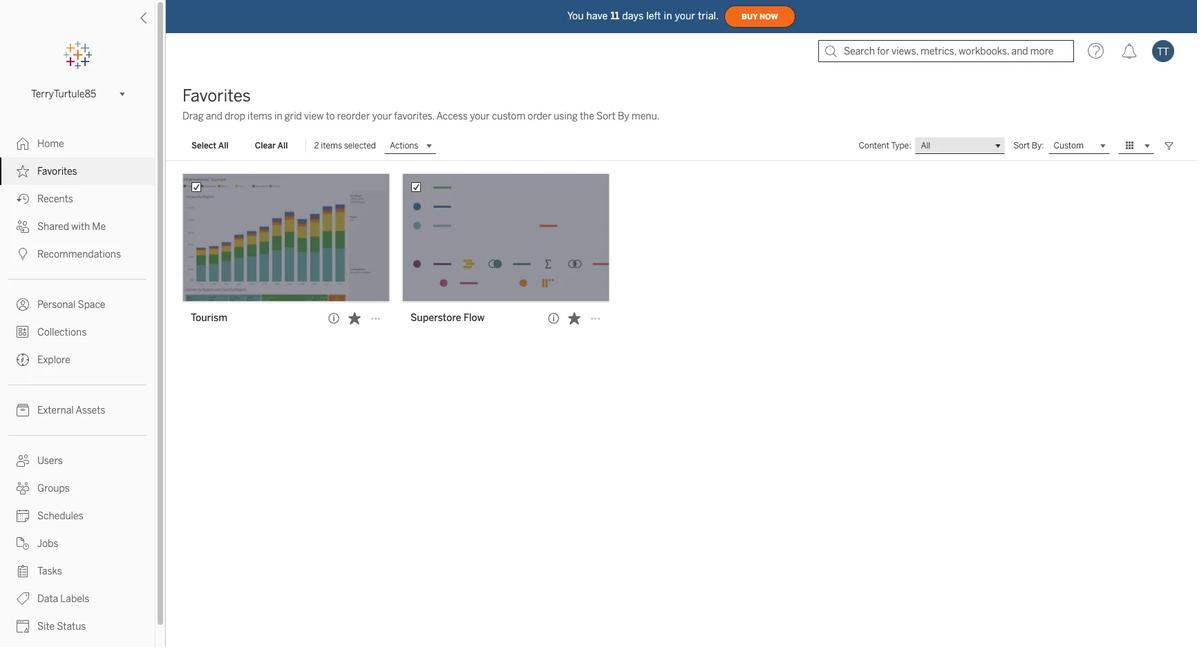 Task type: vqa. For each thing, say whether or not it's contained in the screenshot.
"of" to the right
no



Task type: locate. For each thing, give the bounding box(es) containing it.
personal space link
[[0, 291, 155, 319]]

0 vertical spatial in
[[664, 10, 672, 22]]

items right drop
[[247, 111, 272, 122]]

0 vertical spatial sort
[[596, 111, 616, 122]]

favorites up and
[[182, 86, 251, 106]]

all inside button
[[278, 141, 288, 151]]

terryturtule85 button
[[26, 86, 129, 102]]

drag
[[182, 111, 204, 122]]

in left the grid
[[274, 111, 282, 122]]

0 horizontal spatial sort
[[596, 111, 616, 122]]

now
[[760, 12, 778, 21]]

select all button
[[182, 138, 238, 154]]

tasks
[[37, 566, 62, 578]]

favorites inside "main navigation. press the up and down arrow keys to access links." element
[[37, 166, 77, 178]]

you
[[567, 10, 584, 22]]

1 all from the left
[[218, 141, 229, 151]]

your right reorder
[[372, 111, 392, 122]]

1 horizontal spatial items
[[321, 141, 342, 151]]

personal
[[37, 299, 76, 311]]

grid
[[285, 111, 302, 122]]

items inside favorites drag and drop items in grid view to reorder your favorites. access your custom order using the sort by menu.
[[247, 111, 272, 122]]

me
[[92, 221, 106, 233]]

reorder
[[337, 111, 370, 122]]

sort
[[596, 111, 616, 122], [1014, 141, 1030, 151]]

view
[[304, 111, 324, 122]]

in inside favorites drag and drop items in grid view to reorder your favorites. access your custom order using the sort by menu.
[[274, 111, 282, 122]]

0 horizontal spatial favorites
[[37, 166, 77, 178]]

0 horizontal spatial items
[[247, 111, 272, 122]]

sort left by: at the right top of the page
[[1014, 141, 1030, 151]]

1 vertical spatial favorites
[[37, 166, 77, 178]]

data labels
[[37, 594, 89, 605]]

favorites for favorites
[[37, 166, 77, 178]]

all for clear all
[[278, 141, 288, 151]]

all right "clear"
[[278, 141, 288, 151]]

3 all from the left
[[921, 141, 930, 151]]

1 horizontal spatial all
[[278, 141, 288, 151]]

in for you
[[664, 10, 672, 22]]

left
[[646, 10, 661, 22]]

status
[[57, 621, 86, 633]]

all button
[[915, 138, 1005, 154]]

navigation panel element
[[0, 41, 155, 648]]

drop
[[225, 111, 245, 122]]

external assets link
[[0, 397, 155, 424]]

you have 11 days left in your trial.
[[567, 10, 719, 22]]

days
[[622, 10, 644, 22]]

favorites link
[[0, 158, 155, 185]]

all right type:
[[921, 141, 930, 151]]

0 vertical spatial items
[[247, 111, 272, 122]]

favorites up the "recents"
[[37, 166, 77, 178]]

superstore
[[411, 312, 461, 324]]

favorites
[[182, 86, 251, 106], [37, 166, 77, 178]]

recents
[[37, 194, 73, 205]]

0 horizontal spatial in
[[274, 111, 282, 122]]

0 horizontal spatial all
[[218, 141, 229, 151]]

1 horizontal spatial favorites
[[182, 86, 251, 106]]

items
[[247, 111, 272, 122], [321, 141, 342, 151]]

by
[[618, 111, 629, 122]]

all right select
[[218, 141, 229, 151]]

external
[[37, 405, 74, 417]]

tourism
[[191, 312, 227, 324]]

recommendations link
[[0, 241, 155, 268]]

order
[[528, 111, 552, 122]]

sort left by
[[596, 111, 616, 122]]

2 all from the left
[[278, 141, 288, 151]]

1 vertical spatial sort
[[1014, 141, 1030, 151]]

all inside dropdown button
[[921, 141, 930, 151]]

with
[[71, 221, 90, 233]]

select all
[[191, 141, 229, 151]]

in
[[664, 10, 672, 22], [274, 111, 282, 122]]

shared
[[37, 221, 69, 233]]

1 horizontal spatial your
[[470, 111, 490, 122]]

recents link
[[0, 185, 155, 213]]

your left trial.
[[675, 10, 695, 22]]

0 horizontal spatial your
[[372, 111, 392, 122]]

2 horizontal spatial all
[[921, 141, 930, 151]]

home
[[37, 138, 64, 150]]

2
[[314, 141, 319, 151]]

labels
[[60, 594, 89, 605]]

all
[[218, 141, 229, 151], [278, 141, 288, 151], [921, 141, 930, 151]]

selected
[[344, 141, 376, 151]]

clear all button
[[246, 138, 297, 154]]

1 horizontal spatial in
[[664, 10, 672, 22]]

1 vertical spatial in
[[274, 111, 282, 122]]

your right access
[[470, 111, 490, 122]]

0 vertical spatial favorites
[[182, 86, 251, 106]]

all inside button
[[218, 141, 229, 151]]

and
[[206, 111, 222, 122]]

collections link
[[0, 319, 155, 346]]

site
[[37, 621, 55, 633]]

favorites.
[[394, 111, 435, 122]]

the
[[580, 111, 594, 122]]

your
[[675, 10, 695, 22], [372, 111, 392, 122], [470, 111, 490, 122]]

items right 2
[[321, 141, 342, 151]]

in right left
[[664, 10, 672, 22]]

main navigation. press the up and down arrow keys to access links. element
[[0, 130, 155, 648]]

to
[[326, 111, 335, 122]]

favorites inside favorites drag and drop items in grid view to reorder your favorites. access your custom order using the sort by menu.
[[182, 86, 251, 106]]



Task type: describe. For each thing, give the bounding box(es) containing it.
users
[[37, 455, 63, 467]]

in for favorites
[[274, 111, 282, 122]]

jobs
[[37, 538, 58, 550]]

actions
[[390, 141, 418, 151]]

trial.
[[698, 10, 719, 22]]

access
[[436, 111, 468, 122]]

buy now button
[[724, 6, 796, 28]]

buy
[[742, 12, 758, 21]]

menu.
[[632, 111, 660, 122]]

shared with me
[[37, 221, 106, 233]]

sort inside favorites drag and drop items in grid view to reorder your favorites. access your custom order using the sort by menu.
[[596, 111, 616, 122]]

by:
[[1032, 141, 1044, 151]]

content
[[859, 141, 889, 151]]

personal space
[[37, 299, 105, 311]]

assets
[[76, 405, 105, 417]]

custom
[[492, 111, 525, 122]]

site status link
[[0, 613, 155, 641]]

site status
[[37, 621, 86, 633]]

tasks link
[[0, 558, 155, 585]]

users link
[[0, 447, 155, 475]]

data
[[37, 594, 58, 605]]

have
[[586, 10, 608, 22]]

clear
[[255, 141, 276, 151]]

actions button
[[384, 138, 436, 154]]

explore link
[[0, 346, 155, 374]]

all for select all
[[218, 141, 229, 151]]

sort by:
[[1014, 141, 1044, 151]]

select
[[191, 141, 216, 151]]

clear all
[[255, 141, 288, 151]]

1 horizontal spatial sort
[[1014, 141, 1030, 151]]

flow
[[464, 312, 485, 324]]

using
[[554, 111, 578, 122]]

schedules
[[37, 511, 83, 523]]

shared with me link
[[0, 213, 155, 241]]

custom
[[1054, 140, 1084, 150]]

11
[[611, 10, 620, 22]]

Search for views, metrics, workbooks, and more text field
[[818, 40, 1074, 62]]

collections
[[37, 327, 87, 339]]

home link
[[0, 130, 155, 158]]

favorites drag and drop items in grid view to reorder your favorites. access your custom order using the sort by menu.
[[182, 86, 660, 122]]

explore
[[37, 355, 70, 366]]

favorites for favorites drag and drop items in grid view to reorder your favorites. access your custom order using the sort by menu.
[[182, 86, 251, 106]]

buy now
[[742, 12, 778, 21]]

recommendations
[[37, 249, 121, 261]]

schedules link
[[0, 502, 155, 530]]

2 items selected
[[314, 141, 376, 151]]

1 vertical spatial items
[[321, 141, 342, 151]]

data labels link
[[0, 585, 155, 613]]

jobs link
[[0, 530, 155, 558]]

superstore flow
[[411, 312, 485, 324]]

external assets
[[37, 405, 105, 417]]

2 horizontal spatial your
[[675, 10, 695, 22]]

content type:
[[859, 141, 911, 151]]

groups link
[[0, 475, 155, 502]]

grid view image
[[1124, 140, 1136, 152]]

space
[[78, 299, 105, 311]]

terryturtule85
[[31, 88, 96, 100]]

type:
[[891, 141, 911, 151]]

custom button
[[1048, 138, 1110, 154]]

groups
[[37, 483, 70, 495]]



